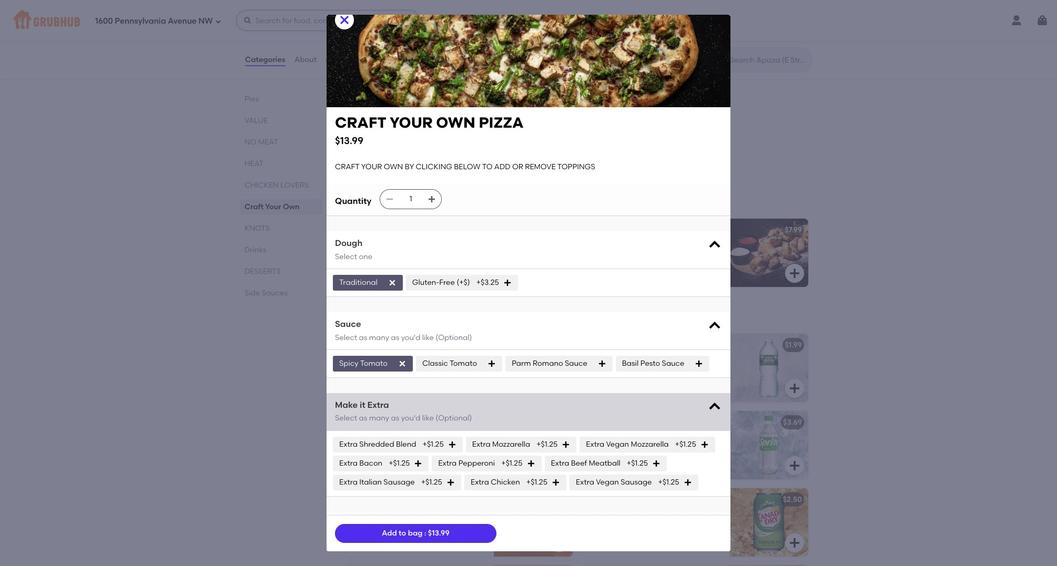 Task type: locate. For each thing, give the bounding box(es) containing it.
select inside sauce select as many as you'd like (optional)
[[335, 333, 357, 342]]

by up input item quantity number field
[[405, 162, 414, 171]]

side sauces
[[245, 289, 288, 298]]

to
[[399, 529, 406, 538]]

1 vertical spatial below
[[454, 162, 480, 171]]

$13.99 for add to bag
[[428, 529, 450, 538]]

2 $7.99 from the left
[[785, 226, 802, 235]]

own up craft your own pizza
[[402, 79, 428, 93]]

own down lovers
[[283, 202, 300, 211]]

1 horizontal spatial mozzarella
[[631, 440, 669, 449]]

$13.99 inside craft your own pizza $13.99
[[335, 134, 363, 147]]

drinks up desserts
[[245, 246, 266, 255]]

search icon image
[[713, 54, 725, 66]]

0 horizontal spatial or
[[410, 137, 421, 145]]

2 like from the top
[[422, 414, 434, 423]]

1 vertical spatial or
[[512, 162, 523, 171]]

your down chicken lovers
[[265, 202, 281, 211]]

1 horizontal spatial $7.99
[[785, 226, 802, 235]]

select inside the make it extra select as many as you'd like (optional)
[[335, 414, 357, 423]]

mozzarella up chicken
[[492, 440, 530, 449]]

2 horizontal spatial sauce
[[662, 359, 684, 368]]

0 vertical spatial craft
[[343, 79, 373, 93]]

1 vertical spatial you'd
[[401, 414, 420, 423]]

1 (optional) from the top
[[436, 333, 472, 342]]

svg image
[[1036, 14, 1049, 27], [243, 16, 252, 25], [215, 18, 221, 24], [553, 37, 565, 50], [788, 37, 801, 50], [386, 195, 394, 204], [428, 195, 436, 204], [788, 267, 801, 280], [388, 279, 396, 287], [503, 279, 512, 287], [398, 360, 407, 368], [488, 360, 496, 368], [553, 382, 565, 395], [788, 382, 801, 395], [707, 400, 722, 414], [700, 441, 709, 449], [652, 460, 661, 468], [788, 460, 801, 472], [446, 478, 455, 487], [552, 478, 560, 487], [553, 537, 565, 550]]

2 sausage from the left
[[621, 478, 652, 487]]

sauce
[[335, 319, 361, 329], [565, 359, 587, 368], [662, 359, 684, 368]]

$13.99
[[335, 134, 363, 147], [428, 529, 450, 538]]

1 vertical spatial own
[[283, 202, 300, 211]]

0 horizontal spatial sausage
[[384, 478, 415, 487]]

1 vertical spatial $13.99
[[428, 529, 450, 538]]

free
[[439, 278, 455, 287]]

0 vertical spatial or
[[410, 137, 421, 145]]

extra for extra beef meatball
[[551, 459, 569, 468]]

bottled down italian
[[352, 495, 386, 504]]

1 vertical spatial your
[[265, 202, 281, 211]]

$3.69 inside 'button'
[[783, 418, 802, 427]]

one
[[359, 252, 372, 261]]

bottled down it
[[352, 418, 386, 427]]

1600 pennsylvania avenue nw
[[95, 16, 213, 26]]

1 horizontal spatial own
[[402, 79, 428, 93]]

desserts
[[245, 267, 281, 276]]

1 tomato from the left
[[360, 359, 388, 368]]

1 vertical spatial many
[[369, 414, 389, 423]]

heat
[[245, 159, 264, 168]]

many inside sauce select as many as you'd like (optional)
[[369, 333, 389, 342]]

it
[[360, 400, 365, 410]]

0 vertical spatial craft your own by clicking below to add or remove toppings
[[352, 126, 469, 156]]

0 horizontal spatial $13.99
[[335, 134, 363, 147]]

$13.99 for craft your own pizza
[[335, 134, 363, 147]]

$7.99 for vegan knots
[[549, 226, 566, 235]]

spring
[[623, 341, 652, 350]]

traditional
[[339, 278, 378, 287]]

0 vertical spatial toppings
[[352, 147, 390, 156]]

beef
[[571, 459, 587, 468]]

by down craft your own pizza
[[422, 126, 431, 135]]

0 horizontal spatial sauce
[[335, 319, 361, 329]]

2 select from the top
[[335, 333, 357, 342]]

pizza for craft your own pizza $13.99
[[479, 114, 524, 131]]

1 horizontal spatial sausage
[[621, 478, 652, 487]]

1 vertical spatial select
[[335, 333, 357, 342]]

Search &pizza (E Street) search field
[[728, 55, 809, 65]]

2 many from the top
[[369, 414, 389, 423]]

1 horizontal spatial $13.99
[[428, 529, 450, 538]]

1 horizontal spatial tomato
[[450, 359, 477, 368]]

remove
[[423, 137, 454, 145], [525, 162, 556, 171]]

extra left bacon
[[339, 459, 358, 468]]

extra for extra shredded blend
[[339, 440, 358, 449]]

bottled spring water image
[[729, 334, 808, 402]]

select
[[335, 252, 357, 261], [335, 333, 357, 342], [335, 414, 357, 423]]

italian
[[359, 478, 382, 487]]

0 vertical spatial below
[[352, 137, 378, 145]]

0 horizontal spatial pizza
[[423, 111, 444, 120]]

tomato for spicy tomato
[[360, 359, 388, 368]]

craft inside tab
[[245, 202, 264, 211]]

select down "make"
[[335, 414, 357, 423]]

as up spicy tomato
[[359, 333, 367, 342]]

Input item quantity number field
[[399, 190, 422, 209]]

0 horizontal spatial your
[[265, 202, 281, 211]]

1 vertical spatial add
[[494, 162, 510, 171]]

many up extra shredded blend
[[369, 414, 389, 423]]

bottled left spring
[[587, 341, 621, 350]]

sausage up the bottled fanta orange
[[384, 478, 415, 487]]

categories button
[[245, 41, 286, 79]]

1 vertical spatial vegan
[[596, 478, 619, 487]]

your
[[379, 111, 400, 120], [390, 114, 433, 131], [378, 126, 399, 135], [361, 162, 382, 171]]

0 vertical spatial bottled
[[587, 341, 621, 350]]

0 vertical spatial by
[[422, 126, 431, 135]]

0 vertical spatial (optional)
[[436, 333, 472, 342]]

side
[[245, 289, 260, 298]]

vegan up meatball
[[606, 440, 629, 449]]

your inside craft your own pizza $13.99
[[390, 114, 433, 131]]

bottled
[[587, 341, 621, 350], [352, 418, 386, 427], [352, 495, 386, 504]]

own inside craft your own pizza $13.99
[[436, 114, 475, 131]]

0 horizontal spatial own
[[283, 202, 300, 211]]

craft down chicken on the top left of page
[[245, 202, 264, 211]]

1 you'd from the top
[[401, 333, 420, 342]]

pennsylvania
[[115, 16, 166, 26]]

1 horizontal spatial sauce
[[565, 359, 587, 368]]

0 vertical spatial like
[[422, 333, 434, 342]]

sausage up ale
[[621, 478, 652, 487]]

chicken
[[245, 181, 279, 190]]

nw
[[198, 16, 213, 26]]

0 horizontal spatial add
[[392, 137, 408, 145]]

2 vertical spatial select
[[335, 414, 357, 423]]

0 vertical spatial many
[[369, 333, 389, 342]]

1 sausage from the left
[[384, 478, 415, 487]]

0 vertical spatial remove
[[423, 137, 454, 145]]

2 tomato from the left
[[450, 359, 477, 368]]

extra left italian
[[339, 478, 358, 487]]

or
[[410, 137, 421, 145], [512, 162, 523, 171]]

as
[[359, 333, 367, 342], [391, 333, 399, 342], [359, 414, 367, 423], [391, 414, 399, 423]]

1 horizontal spatial below
[[454, 162, 480, 171]]

+$1.25
[[423, 440, 444, 449], [537, 440, 558, 449], [675, 440, 696, 449], [389, 459, 410, 468], [501, 459, 523, 468], [627, 459, 648, 468], [421, 478, 442, 487], [526, 478, 548, 487], [658, 478, 679, 487]]

sauce for parm romano sauce
[[565, 359, 587, 368]]

bottled fanta orange image
[[494, 489, 573, 557]]

0 horizontal spatial craft your own
[[245, 202, 300, 211]]

1 horizontal spatial $3.69
[[783, 418, 802, 427]]

(optional)
[[436, 333, 472, 342], [436, 414, 472, 423]]

sauce up "smartwater" at the bottom of page
[[335, 319, 361, 329]]

2 vertical spatial bottled
[[352, 495, 386, 504]]

select inside dough select one
[[335, 252, 357, 261]]

1 vertical spatial like
[[422, 414, 434, 423]]

below inside craft your own by clicking below to add or remove toppings
[[352, 137, 378, 145]]

craft your own tab
[[245, 201, 318, 212]]

2 you'd from the top
[[401, 414, 420, 423]]

0 horizontal spatial remove
[[423, 137, 454, 145]]

toppings
[[352, 147, 390, 156], [557, 162, 595, 171]]

mozzarella up extra vegan sausage
[[631, 440, 669, 449]]

1 horizontal spatial to
[[482, 162, 493, 171]]

extra italian sausage
[[339, 478, 415, 487]]

meat
[[258, 138, 278, 147]]

0 horizontal spatial craft
[[245, 202, 264, 211]]

0 horizontal spatial $3.69
[[548, 495, 566, 504]]

sauce down water
[[662, 359, 684, 368]]

1 vertical spatial toppings
[[557, 162, 595, 171]]

no meat tab
[[245, 137, 318, 148]]

extra pepperoni
[[438, 459, 495, 468]]

gnarlic
[[587, 226, 622, 235]]

0 horizontal spatial below
[[352, 137, 378, 145]]

extra up extra bacon
[[339, 440, 358, 449]]

1 horizontal spatial pizza
[[479, 114, 524, 131]]

1 vertical spatial (optional)
[[436, 414, 472, 423]]

select down dough
[[335, 252, 357, 261]]

drinks down "traditional"
[[343, 309, 378, 322]]

classic
[[422, 359, 448, 368]]

0 vertical spatial clicking
[[433, 126, 469, 135]]

many up spicy tomato
[[369, 333, 389, 342]]

0 horizontal spatial toppings
[[352, 147, 390, 156]]

0 horizontal spatial drinks
[[245, 246, 266, 255]]

your
[[375, 79, 400, 93], [265, 202, 281, 211]]

own
[[402, 111, 421, 120], [436, 114, 475, 131], [401, 126, 420, 135], [384, 162, 403, 171]]

0 horizontal spatial by
[[405, 162, 414, 171]]

vegan
[[606, 440, 629, 449], [596, 478, 619, 487]]

extra down extra beef meatball
[[576, 478, 594, 487]]

to
[[380, 137, 390, 145], [482, 162, 493, 171]]

bottled inside button
[[352, 418, 386, 427]]

like right coke
[[422, 414, 434, 423]]

heat tab
[[245, 158, 318, 169]]

basil pesto sauce
[[622, 359, 684, 368]]

1 $7.99 from the left
[[549, 226, 566, 235]]

+$1.25 for extra pepperoni
[[501, 459, 523, 468]]

classic tomato
[[422, 359, 477, 368]]

$3.69 for bottled fanta orange image
[[548, 495, 566, 504]]

pies tab
[[245, 94, 318, 105]]

0 vertical spatial $3.69
[[783, 418, 802, 427]]

ginger
[[587, 495, 612, 504]]

1 vertical spatial craft your own
[[245, 202, 300, 211]]

1 horizontal spatial remove
[[525, 162, 556, 171]]

craft your own down chicken lovers
[[245, 202, 300, 211]]

craft
[[343, 79, 373, 93], [245, 202, 264, 211]]

0 horizontal spatial mozzarella
[[492, 440, 530, 449]]

craft your own by clicking below to add or remove toppings down craft your own pizza $13.99
[[335, 162, 595, 171]]

0 vertical spatial $13.99
[[335, 134, 363, 147]]

knots up drinks tab
[[245, 224, 270, 233]]

0 vertical spatial your
[[375, 79, 400, 93]]

0 horizontal spatial tomato
[[360, 359, 388, 368]]

reviews button
[[325, 41, 355, 79]]

extra chicken
[[471, 478, 520, 487]]

craft down the reviews "button"
[[343, 79, 373, 93]]

add
[[392, 137, 408, 145], [494, 162, 510, 171]]

1 vertical spatial $3.69
[[548, 495, 566, 504]]

mozzarella
[[492, 440, 530, 449], [631, 440, 669, 449]]

+$3.25
[[476, 278, 499, 287]]

3 select from the top
[[335, 414, 357, 423]]

svg image
[[338, 14, 351, 26], [553, 153, 565, 165], [707, 238, 722, 253], [553, 267, 565, 280], [707, 319, 722, 333], [598, 360, 606, 368], [695, 360, 703, 368], [448, 441, 456, 449], [562, 441, 570, 449], [414, 460, 423, 468], [527, 460, 535, 468], [553, 460, 565, 472], [684, 478, 692, 487], [788, 537, 801, 550]]

select up the spicy
[[335, 333, 357, 342]]

1 horizontal spatial toppings
[[557, 162, 595, 171]]

as down it
[[359, 414, 367, 423]]

pesto
[[640, 359, 660, 368]]

+$1.25 for extra chicken
[[526, 478, 548, 487]]

drinks tab
[[245, 245, 318, 256]]

select for sauce
[[335, 333, 357, 342]]

as up the blend
[[391, 414, 399, 423]]

by
[[422, 126, 431, 135], [405, 162, 414, 171]]

below
[[352, 137, 378, 145], [454, 162, 480, 171]]

(optional) up the classic tomato
[[436, 333, 472, 342]]

1 horizontal spatial drinks
[[343, 309, 378, 322]]

extra mozzarella
[[472, 440, 530, 449]]

vegan up ginger ale on the right bottom of the page
[[596, 478, 619, 487]]

extra left "pepperoni" on the bottom left of the page
[[438, 459, 457, 468]]

chicken lovers
[[245, 181, 309, 190]]

extra up meatball
[[586, 440, 604, 449]]

categories
[[245, 55, 285, 64]]

craft your own up craft your own pizza
[[343, 79, 428, 93]]

tomato right the classic
[[450, 359, 477, 368]]

extra down "pepperoni" on the bottom left of the page
[[471, 478, 489, 487]]

0 vertical spatial own
[[402, 79, 428, 93]]

(optional) up extra pepperoni
[[436, 414, 472, 423]]

0 vertical spatial select
[[335, 252, 357, 261]]

knots right gnarlic
[[624, 226, 650, 235]]

1 vertical spatial bottled
[[352, 418, 386, 427]]

your up craft your own pizza
[[375, 79, 400, 93]]

like right 1l
[[422, 333, 434, 342]]

0 horizontal spatial $7.99
[[549, 226, 566, 235]]

pizza inside craft your own pizza $13.99
[[479, 114, 524, 131]]

1 select from the top
[[335, 252, 357, 261]]

dough
[[335, 238, 362, 248]]

0 vertical spatial to
[[380, 137, 390, 145]]

pizza
[[423, 111, 444, 120], [479, 114, 524, 131]]

dirty bird image
[[494, 0, 573, 57]]

or inside craft your own by clicking below to add or remove toppings
[[410, 137, 421, 145]]

extra right it
[[367, 400, 389, 410]]

0 vertical spatial vegan
[[606, 440, 629, 449]]

sauce down $4.99
[[565, 359, 587, 368]]

romano
[[533, 359, 563, 368]]

sauce for basil pesto sauce
[[662, 359, 684, 368]]

0 vertical spatial you'd
[[401, 333, 420, 342]]

desserts tab
[[245, 266, 318, 277]]

1 horizontal spatial add
[[494, 162, 510, 171]]

remove inside craft your own by clicking below to add or remove toppings
[[423, 137, 454, 145]]

extra up "pepperoni" on the bottom left of the page
[[472, 440, 491, 449]]

1 vertical spatial remove
[[525, 162, 556, 171]]

bottled for bottled coke
[[352, 418, 386, 427]]

1 horizontal spatial craft your own
[[343, 79, 428, 93]]

side sauces tab
[[245, 288, 318, 299]]

bacon
[[359, 459, 382, 468]]

1 like from the top
[[422, 333, 434, 342]]

tomato down "smartwater" at the bottom of page
[[360, 359, 388, 368]]

fanta
[[388, 495, 412, 504]]

knots
[[343, 194, 383, 207], [245, 224, 270, 233], [380, 226, 406, 235], [624, 226, 650, 235]]

craft your own by clicking below to add or remove toppings
[[352, 126, 469, 156], [335, 162, 595, 171]]

1 vertical spatial craft
[[245, 202, 264, 211]]

0 vertical spatial drinks
[[245, 246, 266, 255]]

orange
[[414, 495, 447, 504]]

$3.69
[[783, 418, 802, 427], [548, 495, 566, 504]]

as left 1l
[[391, 333, 399, 342]]

craft your own by clicking below to add or remove toppings down craft your own pizza
[[352, 126, 469, 156]]

$3.69 for 'bottled sprite' image
[[783, 418, 802, 427]]

vegan for mozzarella
[[606, 440, 629, 449]]

extra left beef
[[551, 459, 569, 468]]

spicy tomato
[[339, 359, 388, 368]]

$7.99 for gnarlic knots
[[785, 226, 802, 235]]

+$1.25 for extra vegan mozzarella
[[675, 440, 696, 449]]

like
[[422, 333, 434, 342], [422, 414, 434, 423]]

smartwater
[[352, 341, 404, 350]]

bag
[[408, 529, 423, 538]]

2 (optional) from the top
[[436, 414, 472, 423]]

bottled sprite image
[[729, 411, 808, 480]]

1 horizontal spatial craft
[[343, 79, 373, 93]]

bottled for bottled fanta orange
[[352, 495, 386, 504]]

ale
[[614, 495, 626, 504]]

1 many from the top
[[369, 333, 389, 342]]

sausage for extra italian sausage
[[384, 478, 415, 487]]

tomato
[[360, 359, 388, 368], [450, 359, 477, 368]]

clicking
[[433, 126, 469, 135], [416, 162, 452, 171]]



Task type: describe. For each thing, give the bounding box(es) containing it.
main navigation navigation
[[0, 0, 1057, 41]]

gluten-
[[412, 278, 439, 287]]

knots up vegan
[[343, 194, 383, 207]]

craft inside craft your own pizza $13.99
[[335, 114, 386, 131]]

toppings inside craft your own by clicking below to add or remove toppings
[[352, 147, 390, 156]]

0 horizontal spatial to
[[380, 137, 390, 145]]

sauce inside sauce select as many as you'd like (optional)
[[335, 319, 361, 329]]

0 vertical spatial craft your own
[[343, 79, 428, 93]]

1 vertical spatial to
[[482, 162, 493, 171]]

extra for extra mozzarella
[[472, 440, 491, 449]]

knots right vegan
[[380, 226, 406, 235]]

bottled coke button
[[346, 411, 573, 480]]

knots inside knots "tab"
[[245, 224, 270, 233]]

add
[[382, 529, 397, 538]]

+$1.25 for extra mozzarella
[[537, 440, 558, 449]]

vegan knots
[[352, 226, 406, 235]]

like inside the make it extra select as many as you'd like (optional)
[[422, 414, 434, 423]]

spicy
[[339, 359, 359, 368]]

sausage for extra vegan sausage
[[621, 478, 652, 487]]

+$1.25 for extra beef meatball
[[627, 459, 648, 468]]

add to bag : $13.99
[[382, 529, 450, 538]]

1600
[[95, 16, 113, 26]]

value
[[245, 116, 268, 125]]

$1.99
[[785, 341, 802, 350]]

pepperoni
[[458, 459, 495, 468]]

bottled for bottled spring water
[[587, 341, 621, 350]]

extra for extra chicken
[[471, 478, 489, 487]]

2 mozzarella from the left
[[631, 440, 669, 449]]

smartwater 1l image
[[494, 334, 573, 402]]

quantity
[[335, 196, 371, 206]]

extra inside the make it extra select as many as you'd like (optional)
[[367, 400, 389, 410]]

ginger ale image
[[729, 489, 808, 557]]

about button
[[294, 41, 317, 79]]

$4.99
[[548, 341, 566, 350]]

select for dough
[[335, 252, 357, 261]]

bottled coke
[[352, 418, 409, 427]]

make
[[335, 400, 358, 410]]

dough select one
[[335, 238, 372, 261]]

extra for extra bacon
[[339, 459, 358, 468]]

you'd inside sauce select as many as you'd like (optional)
[[401, 333, 420, 342]]

knots tab
[[245, 223, 318, 234]]

parm
[[512, 359, 531, 368]]

1 vertical spatial drinks
[[343, 309, 378, 322]]

extra shredded blend
[[339, 440, 416, 449]]

meatball
[[589, 459, 621, 468]]

your inside tab
[[265, 202, 281, 211]]

+$1.25 for extra vegan sausage
[[658, 478, 679, 487]]

blend
[[396, 440, 416, 449]]

extra bacon
[[339, 459, 382, 468]]

vegan knots image
[[494, 219, 573, 287]]

extra for extra italian sausage
[[339, 478, 358, 487]]

ginger ale
[[587, 495, 626, 504]]

1 mozzarella from the left
[[492, 440, 530, 449]]

0 vertical spatial add
[[392, 137, 408, 145]]

1 horizontal spatial or
[[512, 162, 523, 171]]

gnarlic knots image
[[729, 219, 808, 287]]

craft your own inside craft your own tab
[[245, 202, 300, 211]]

reviews
[[326, 55, 355, 64]]

1 vertical spatial by
[[405, 162, 414, 171]]

vegan
[[352, 226, 378, 235]]

extra vegan sausage
[[576, 478, 652, 487]]

water
[[653, 341, 679, 350]]

avenue
[[168, 16, 197, 26]]

chicken
[[491, 478, 520, 487]]

about
[[294, 55, 317, 64]]

craft your own pizza $13.99
[[335, 114, 524, 147]]

extra for extra pepperoni
[[438, 459, 457, 468]]

$3.69 button
[[581, 411, 808, 480]]

cbr image
[[729, 0, 808, 57]]

lovers
[[280, 181, 309, 190]]

gluten-free (+$)
[[412, 278, 470, 287]]

(+$)
[[457, 278, 470, 287]]

extra for extra vegan mozzarella
[[586, 440, 604, 449]]

gnarlic knots
[[587, 226, 650, 235]]

pies
[[245, 95, 259, 104]]

+$1.25 for extra shredded blend
[[423, 440, 444, 449]]

basil
[[622, 359, 639, 368]]

extra beef meatball
[[551, 459, 621, 468]]

bottled coke image
[[494, 411, 573, 480]]

$2.50
[[783, 495, 802, 504]]

sauces
[[262, 289, 288, 298]]

(optional) inside sauce select as many as you'd like (optional)
[[436, 333, 472, 342]]

bottled fanta orange
[[352, 495, 447, 504]]

drinks inside tab
[[245, 246, 266, 255]]

many inside the make it extra select as many as you'd like (optional)
[[369, 414, 389, 423]]

like inside sauce select as many as you'd like (optional)
[[422, 333, 434, 342]]

(optional) inside the make it extra select as many as you'd like (optional)
[[436, 414, 472, 423]]

bottled spring water
[[587, 341, 679, 350]]

1 horizontal spatial by
[[422, 126, 431, 135]]

own inside tab
[[283, 202, 300, 211]]

smartwater 1l
[[352, 341, 412, 350]]

+$1.25 for extra bacon
[[389, 459, 410, 468]]

coke
[[388, 418, 409, 427]]

no
[[245, 138, 256, 147]]

+$1.25 for extra italian sausage
[[421, 478, 442, 487]]

1l
[[405, 341, 412, 350]]

no meat
[[245, 138, 278, 147]]

make it extra select as many as you'd like (optional)
[[335, 400, 472, 423]]

value tab
[[245, 115, 318, 126]]

sauce select as many as you'd like (optional)
[[335, 319, 472, 342]]

1 vertical spatial clicking
[[416, 162, 452, 171]]

craft your own pizza image
[[494, 104, 573, 173]]

parm romano sauce
[[512, 359, 587, 368]]

1 horizontal spatial your
[[375, 79, 400, 93]]

:
[[424, 529, 426, 538]]

you'd inside the make it extra select as many as you'd like (optional)
[[401, 414, 420, 423]]

tomato for classic tomato
[[450, 359, 477, 368]]

1 vertical spatial craft your own by clicking below to add or remove toppings
[[335, 162, 595, 171]]

pizza for craft your own pizza
[[423, 111, 444, 120]]

extra vegan mozzarella
[[586, 440, 669, 449]]

vegan for sausage
[[596, 478, 619, 487]]

craft your own pizza
[[352, 111, 444, 120]]

shredded
[[359, 440, 394, 449]]

extra for extra vegan sausage
[[576, 478, 594, 487]]

chicken lovers tab
[[245, 180, 318, 191]]



Task type: vqa. For each thing, say whether or not it's contained in the screenshot.
the bottommost review
no



